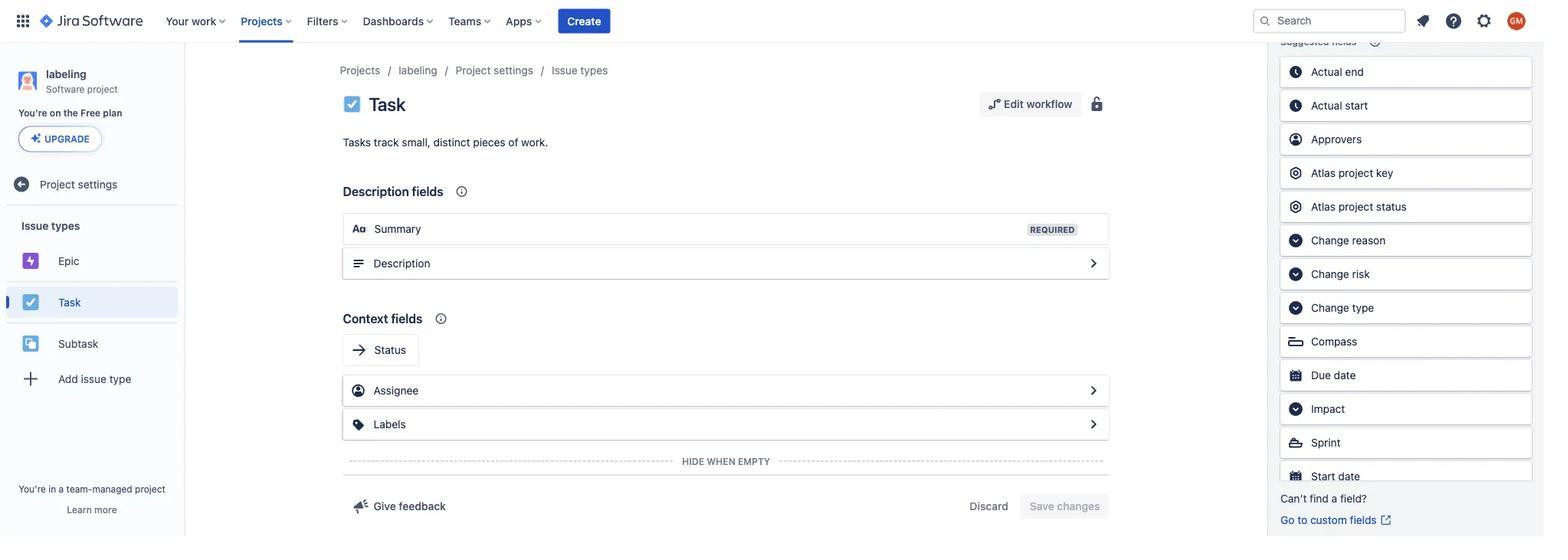 Task type: vqa. For each thing, say whether or not it's contained in the screenshot.
the types to the top
yes



Task type: describe. For each thing, give the bounding box(es) containing it.
labeling software project
[[46, 67, 118, 94]]

suggested
[[1281, 36, 1330, 47]]

notifications image
[[1414, 12, 1433, 30]]

fields for suggested fields
[[1332, 36, 1357, 47]]

start date button
[[1281, 461, 1532, 492]]

project inside button
[[1339, 200, 1374, 213]]

1 horizontal spatial task
[[369, 94, 406, 115]]

impact button
[[1281, 394, 1532, 425]]

discard button
[[961, 494, 1018, 519]]

date for start date
[[1339, 470, 1361, 483]]

tasks track small, distinct pieces of work.
[[343, 136, 548, 149]]

change for change risk
[[1312, 268, 1350, 281]]

description for description fields
[[343, 184, 409, 199]]

add issue type button
[[6, 364, 178, 394]]

fields left this link will be opened in a new tab icon
[[1350, 514, 1377, 527]]

actual start button
[[1281, 90, 1532, 121]]

edit workflow button
[[980, 92, 1082, 117]]

to
[[1298, 514, 1308, 527]]

actual for actual end
[[1312, 66, 1343, 78]]

more information about the suggested fields image
[[1366, 32, 1385, 51]]

sprint
[[1312, 437, 1341, 449]]

your work button
[[161, 9, 232, 33]]

a for find
[[1332, 493, 1338, 505]]

upgrade button
[[19, 127, 101, 151]]

start
[[1312, 470, 1336, 483]]

create
[[568, 15, 601, 27]]

due date
[[1312, 369, 1356, 382]]

appswitcher icon image
[[14, 12, 32, 30]]

team-
[[66, 484, 92, 494]]

add issue type
[[58, 373, 131, 385]]

apps button
[[502, 9, 548, 33]]

due
[[1312, 369, 1332, 382]]

types inside 'issue types' link
[[581, 64, 608, 77]]

change risk button
[[1281, 259, 1532, 290]]

custom
[[1311, 514, 1348, 527]]

description fields
[[343, 184, 444, 199]]

project right managed
[[135, 484, 165, 494]]

issue type icon image
[[343, 95, 361, 113]]

give feedback button
[[343, 494, 455, 519]]

approvers button
[[1281, 124, 1532, 155]]

0 vertical spatial project
[[456, 64, 491, 77]]

projects link
[[340, 61, 380, 80]]

apps
[[506, 15, 532, 27]]

issue types link
[[552, 61, 608, 80]]

context fields
[[343, 312, 423, 326]]

software
[[46, 83, 85, 94]]

primary element
[[9, 0, 1253, 43]]

suggested fields
[[1281, 36, 1357, 47]]

when
[[707, 456, 736, 467]]

sprint button
[[1281, 428, 1532, 458]]

atlas project key
[[1312, 167, 1394, 179]]

you're on the free plan
[[18, 108, 122, 119]]

tasks
[[343, 136, 371, 149]]

add issue type image
[[21, 370, 40, 388]]

open field configuration image
[[1085, 255, 1104, 273]]

teams
[[449, 15, 482, 27]]

start
[[1346, 99, 1369, 112]]

go to custom fields link
[[1281, 513, 1393, 528]]

atlas project status
[[1312, 200, 1407, 213]]

start date
[[1312, 470, 1361, 483]]

reason
[[1353, 234, 1386, 247]]

more information about the context fields image for description fields
[[453, 182, 471, 201]]

impact
[[1312, 403, 1346, 415]]

on
[[50, 108, 61, 119]]

actual for actual start
[[1312, 99, 1343, 112]]

atlas project status button
[[1281, 192, 1532, 222]]

work
[[192, 15, 216, 27]]

key
[[1377, 167, 1394, 179]]

distinct
[[434, 136, 470, 149]]

change reason
[[1312, 234, 1386, 247]]

atlas project key button
[[1281, 158, 1532, 189]]

project inside button
[[1339, 167, 1374, 179]]

subtask link
[[6, 328, 178, 359]]

a for in
[[59, 484, 64, 494]]

dashboards
[[363, 15, 424, 27]]

edit
[[1004, 98, 1024, 110]]

subtask
[[58, 337, 98, 350]]

labeling link
[[399, 61, 437, 80]]

filters button
[[303, 9, 354, 33]]

assignee button
[[343, 376, 1110, 406]]

risk
[[1353, 268, 1370, 281]]

more information about the context fields image for context fields
[[432, 310, 450, 328]]

Search field
[[1253, 9, 1407, 33]]

pieces
[[473, 136, 506, 149]]

type inside button
[[109, 373, 131, 385]]

hide
[[682, 456, 705, 467]]

labeling for labeling software project
[[46, 67, 86, 80]]

issue
[[81, 373, 107, 385]]

edit workflow
[[1004, 98, 1073, 110]]



Task type: locate. For each thing, give the bounding box(es) containing it.
0 vertical spatial actual
[[1312, 66, 1343, 78]]

group
[[6, 206, 178, 404]]

fields for description fields
[[412, 184, 444, 199]]

add
[[58, 373, 78, 385]]

1 horizontal spatial settings
[[494, 64, 534, 77]]

2 atlas from the top
[[1312, 200, 1336, 213]]

date inside start date button
[[1339, 470, 1361, 483]]

required
[[1031, 225, 1075, 235]]

1 horizontal spatial issue types
[[552, 64, 608, 77]]

0 horizontal spatial type
[[109, 373, 131, 385]]

0 horizontal spatial a
[[59, 484, 64, 494]]

description up summary
[[343, 184, 409, 199]]

0 horizontal spatial issue
[[21, 219, 49, 232]]

actual left end
[[1312, 66, 1343, 78]]

change type
[[1312, 302, 1375, 314]]

more information about the context fields image down the distinct
[[453, 182, 471, 201]]

types up epic
[[51, 219, 80, 232]]

change up change risk
[[1312, 234, 1350, 247]]

jira software image
[[40, 12, 143, 30], [40, 12, 143, 30]]

project settings link down teams dropdown button
[[456, 61, 534, 80]]

give feedback
[[374, 500, 446, 513]]

1 vertical spatial date
[[1339, 470, 1361, 483]]

date inside due date button
[[1334, 369, 1356, 382]]

atlas for atlas project key
[[1312, 167, 1336, 179]]

the
[[63, 108, 78, 119]]

go
[[1281, 514, 1295, 527]]

a
[[59, 484, 64, 494], [1332, 493, 1338, 505]]

type down risk
[[1353, 302, 1375, 314]]

project inside labeling software project
[[87, 83, 118, 94]]

0 horizontal spatial settings
[[78, 178, 118, 190]]

field?
[[1341, 493, 1368, 505]]

fields
[[1332, 36, 1357, 47], [412, 184, 444, 199], [391, 312, 423, 326], [1350, 514, 1377, 527]]

2 actual from the top
[[1312, 99, 1343, 112]]

actual inside button
[[1312, 66, 1343, 78]]

your profile and settings image
[[1508, 12, 1526, 30]]

1 vertical spatial project settings
[[40, 178, 118, 190]]

context
[[343, 312, 388, 326]]

workflow
[[1027, 98, 1073, 110]]

group containing issue types
[[6, 206, 178, 404]]

labels button
[[343, 409, 1110, 440]]

2 change from the top
[[1312, 268, 1350, 281]]

change inside button
[[1312, 268, 1350, 281]]

0 vertical spatial more information about the context fields image
[[453, 182, 471, 201]]

you're for you're in a team-managed project
[[18, 484, 46, 494]]

task group
[[6, 281, 178, 322]]

track
[[374, 136, 399, 149]]

search image
[[1260, 15, 1272, 27]]

a right in
[[59, 484, 64, 494]]

projects right "work"
[[241, 15, 283, 27]]

change type button
[[1281, 293, 1532, 323]]

sidebar navigation image
[[167, 61, 201, 92]]

issue types down "create" button
[[552, 64, 608, 77]]

settings down upgrade
[[78, 178, 118, 190]]

actual
[[1312, 66, 1343, 78], [1312, 99, 1343, 112]]

issue up epic link
[[21, 219, 49, 232]]

atlas up the change reason
[[1312, 200, 1336, 213]]

change
[[1312, 234, 1350, 247], [1312, 268, 1350, 281], [1312, 302, 1350, 314]]

labeling down dashboards popup button
[[399, 64, 437, 77]]

1 vertical spatial type
[[109, 373, 131, 385]]

description down summary
[[374, 257, 430, 270]]

banner containing your work
[[0, 0, 1545, 43]]

more
[[94, 504, 117, 515]]

change for change reason
[[1312, 234, 1350, 247]]

you're for you're on the free plan
[[18, 108, 47, 119]]

issue types up epic
[[21, 219, 80, 232]]

1 open field configuration image from the top
[[1085, 382, 1104, 400]]

1 horizontal spatial labeling
[[399, 64, 437, 77]]

create button
[[558, 9, 611, 33]]

1 vertical spatial issue types
[[21, 219, 80, 232]]

status
[[1377, 200, 1407, 213]]

atlas down approvers
[[1312, 167, 1336, 179]]

projects up issue type icon
[[340, 64, 380, 77]]

1 vertical spatial settings
[[78, 178, 118, 190]]

1 vertical spatial change
[[1312, 268, 1350, 281]]

1 vertical spatial more information about the context fields image
[[432, 310, 450, 328]]

can't
[[1281, 493, 1307, 505]]

1 vertical spatial description
[[374, 257, 430, 270]]

1 vertical spatial open field configuration image
[[1085, 416, 1104, 434]]

you're in a team-managed project
[[18, 484, 165, 494]]

status
[[374, 344, 406, 356]]

1 vertical spatial project settings link
[[6, 169, 178, 200]]

actual start
[[1312, 99, 1369, 112]]

actual end
[[1312, 66, 1364, 78]]

fields for context fields
[[391, 312, 423, 326]]

1 actual from the top
[[1312, 66, 1343, 78]]

0 horizontal spatial projects
[[241, 15, 283, 27]]

of
[[509, 136, 519, 149]]

0 horizontal spatial issue types
[[21, 219, 80, 232]]

fields up summary
[[412, 184, 444, 199]]

approvers
[[1312, 133, 1362, 146]]

type right issue on the bottom
[[109, 373, 131, 385]]

find
[[1310, 493, 1329, 505]]

open field configuration image inside the labels button
[[1085, 416, 1104, 434]]

change risk
[[1312, 268, 1370, 281]]

project settings down teams dropdown button
[[456, 64, 534, 77]]

date right due
[[1334, 369, 1356, 382]]

compass button
[[1281, 327, 1532, 357]]

open field configuration image for assignee
[[1085, 382, 1104, 400]]

1 horizontal spatial types
[[581, 64, 608, 77]]

1 vertical spatial projects
[[340, 64, 380, 77]]

0 vertical spatial change
[[1312, 234, 1350, 247]]

1 horizontal spatial project
[[456, 64, 491, 77]]

1 vertical spatial project
[[40, 178, 75, 190]]

change up compass
[[1312, 302, 1350, 314]]

0 vertical spatial issue
[[552, 64, 578, 77]]

atlas for atlas project status
[[1312, 200, 1336, 213]]

projects
[[241, 15, 283, 27], [340, 64, 380, 77]]

dashboards button
[[358, 9, 439, 33]]

open field configuration image inside the assignee button
[[1085, 382, 1104, 400]]

0 horizontal spatial project settings link
[[6, 169, 178, 200]]

issue types for group containing issue types
[[21, 219, 80, 232]]

hide when empty
[[682, 456, 771, 467]]

description
[[343, 184, 409, 199], [374, 257, 430, 270]]

labeling
[[399, 64, 437, 77], [46, 67, 86, 80]]

issue inside 'issue types' link
[[552, 64, 578, 77]]

change left risk
[[1312, 268, 1350, 281]]

compass
[[1312, 335, 1358, 348]]

actual left start on the top right
[[1312, 99, 1343, 112]]

atlas inside button
[[1312, 167, 1336, 179]]

task down epic
[[58, 296, 81, 309]]

1 horizontal spatial a
[[1332, 493, 1338, 505]]

more information about the context fields image
[[453, 182, 471, 201], [432, 310, 450, 328]]

0 vertical spatial project settings
[[456, 64, 534, 77]]

no restrictions image
[[1088, 95, 1107, 113]]

0 vertical spatial date
[[1334, 369, 1356, 382]]

this link will be opened in a new tab image
[[1380, 514, 1393, 527]]

description button
[[343, 248, 1110, 279]]

in
[[49, 484, 56, 494]]

0 vertical spatial atlas
[[1312, 167, 1336, 179]]

0 vertical spatial settings
[[494, 64, 534, 77]]

0 vertical spatial description
[[343, 184, 409, 199]]

projects for projects "popup button"
[[241, 15, 283, 27]]

0 vertical spatial task
[[369, 94, 406, 115]]

change inside button
[[1312, 302, 1350, 314]]

atlas inside button
[[1312, 200, 1336, 213]]

labeling inside labeling software project
[[46, 67, 86, 80]]

0 vertical spatial project settings link
[[456, 61, 534, 80]]

2 you're from the top
[[18, 484, 46, 494]]

issue
[[552, 64, 578, 77], [21, 219, 49, 232]]

0 horizontal spatial more information about the context fields image
[[432, 310, 450, 328]]

assignee
[[374, 384, 419, 397]]

1 horizontal spatial project settings
[[456, 64, 534, 77]]

you're
[[18, 108, 47, 119], [18, 484, 46, 494]]

feedback
[[399, 500, 446, 513]]

project
[[456, 64, 491, 77], [40, 178, 75, 190]]

project down teams dropdown button
[[456, 64, 491, 77]]

summary
[[374, 223, 421, 235]]

labels
[[374, 418, 406, 431]]

teams button
[[444, 9, 497, 33]]

discard
[[970, 500, 1009, 513]]

description inside button
[[374, 257, 430, 270]]

task inside 'link'
[[58, 296, 81, 309]]

a right find
[[1332, 493, 1338, 505]]

1 atlas from the top
[[1312, 167, 1336, 179]]

project up 'plan'
[[87, 83, 118, 94]]

banner
[[0, 0, 1545, 43]]

0 vertical spatial types
[[581, 64, 608, 77]]

0 horizontal spatial labeling
[[46, 67, 86, 80]]

work.
[[521, 136, 548, 149]]

1 vertical spatial task
[[58, 296, 81, 309]]

learn more button
[[67, 504, 117, 516]]

date for due date
[[1334, 369, 1356, 382]]

upgrade
[[44, 134, 90, 144]]

issue types inside group
[[21, 219, 80, 232]]

1 vertical spatial you're
[[18, 484, 46, 494]]

epic link
[[6, 246, 178, 276]]

you're left on
[[18, 108, 47, 119]]

date up field? at the bottom right of page
[[1339, 470, 1361, 483]]

labeling for labeling
[[399, 64, 437, 77]]

1 horizontal spatial project settings link
[[456, 61, 534, 80]]

0 horizontal spatial project
[[40, 178, 75, 190]]

0 vertical spatial you're
[[18, 108, 47, 119]]

1 vertical spatial issue
[[21, 219, 49, 232]]

project settings link down upgrade
[[6, 169, 178, 200]]

0 vertical spatial type
[[1353, 302, 1375, 314]]

task link
[[6, 287, 178, 318]]

settings down the apps
[[494, 64, 534, 77]]

0 vertical spatial projects
[[241, 15, 283, 27]]

task
[[369, 94, 406, 115], [58, 296, 81, 309]]

issue down "create" button
[[552, 64, 578, 77]]

actual inside button
[[1312, 99, 1343, 112]]

project down upgrade button
[[40, 178, 75, 190]]

open field configuration image
[[1085, 382, 1104, 400], [1085, 416, 1104, 434]]

1 horizontal spatial issue
[[552, 64, 578, 77]]

task right issue type icon
[[369, 94, 406, 115]]

1 vertical spatial actual
[[1312, 99, 1343, 112]]

actual end button
[[1281, 57, 1532, 87]]

labeling up software
[[46, 67, 86, 80]]

project down atlas project key
[[1339, 200, 1374, 213]]

fields up status
[[391, 312, 423, 326]]

type inside button
[[1353, 302, 1375, 314]]

open field configuration image for labels
[[1085, 416, 1104, 434]]

0 horizontal spatial project settings
[[40, 178, 118, 190]]

2 open field configuration image from the top
[[1085, 416, 1104, 434]]

0 horizontal spatial task
[[58, 296, 81, 309]]

atlas
[[1312, 167, 1336, 179], [1312, 200, 1336, 213]]

2 vertical spatial change
[[1312, 302, 1350, 314]]

epic
[[58, 254, 79, 267]]

1 horizontal spatial more information about the context fields image
[[453, 182, 471, 201]]

issue types for 'issue types' link on the left top of page
[[552, 64, 608, 77]]

0 vertical spatial open field configuration image
[[1085, 382, 1104, 400]]

your
[[166, 15, 189, 27]]

description for description
[[374, 257, 430, 270]]

issue types
[[552, 64, 608, 77], [21, 219, 80, 232]]

project left key
[[1339, 167, 1374, 179]]

1 horizontal spatial projects
[[340, 64, 380, 77]]

you're left in
[[18, 484, 46, 494]]

settings image
[[1476, 12, 1494, 30]]

managed
[[92, 484, 132, 494]]

3 change from the top
[[1312, 302, 1350, 314]]

date
[[1334, 369, 1356, 382], [1339, 470, 1361, 483]]

change inside button
[[1312, 234, 1350, 247]]

projects button
[[236, 9, 298, 33]]

0 horizontal spatial types
[[51, 219, 80, 232]]

1 you're from the top
[[18, 108, 47, 119]]

0 vertical spatial issue types
[[552, 64, 608, 77]]

free
[[81, 108, 101, 119]]

plan
[[103, 108, 122, 119]]

1 vertical spatial atlas
[[1312, 200, 1336, 213]]

go to custom fields
[[1281, 514, 1377, 527]]

help image
[[1445, 12, 1463, 30]]

projects for projects link
[[340, 64, 380, 77]]

give
[[374, 500, 396, 513]]

change reason button
[[1281, 225, 1532, 256]]

project settings down upgrade
[[40, 178, 118, 190]]

more information about the context fields image right context fields
[[432, 310, 450, 328]]

empty
[[738, 456, 771, 467]]

types down "create" button
[[581, 64, 608, 77]]

projects inside "popup button"
[[241, 15, 283, 27]]

change for change type
[[1312, 302, 1350, 314]]

end
[[1346, 66, 1364, 78]]

1 horizontal spatial type
[[1353, 302, 1375, 314]]

project
[[87, 83, 118, 94], [1339, 167, 1374, 179], [1339, 200, 1374, 213], [135, 484, 165, 494]]

1 vertical spatial types
[[51, 219, 80, 232]]

type
[[1353, 302, 1375, 314], [109, 373, 131, 385]]

1 change from the top
[[1312, 234, 1350, 247]]

fields down the search field
[[1332, 36, 1357, 47]]



